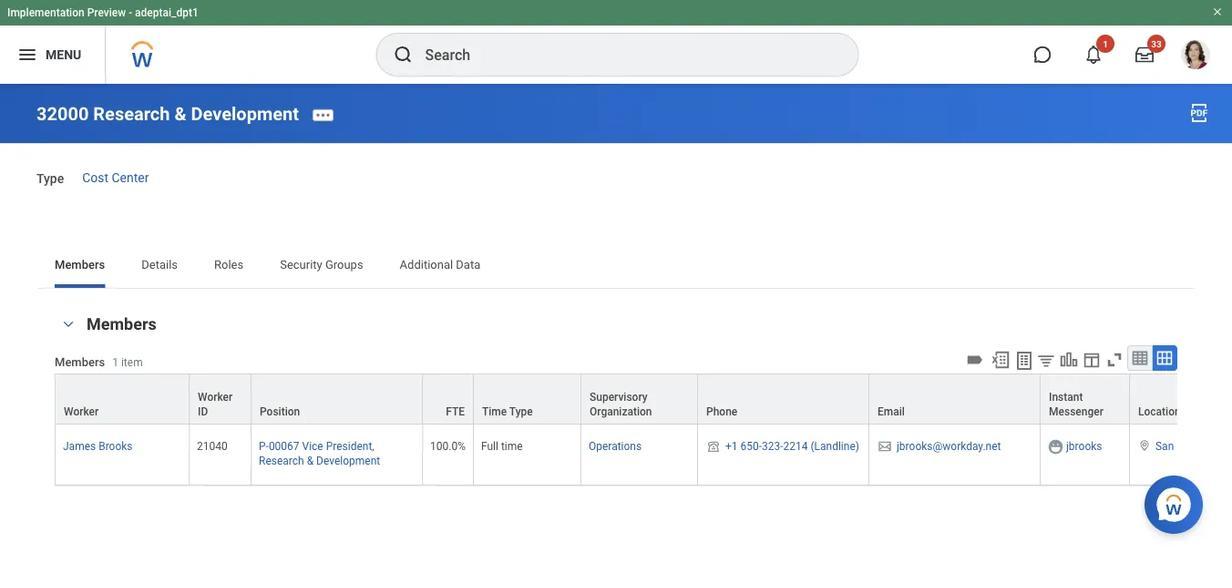 Task type: locate. For each thing, give the bounding box(es) containing it.
-
[[129, 6, 132, 19]]

san
[[1156, 441, 1175, 453]]

time type column header
[[474, 374, 582, 426]]

0 horizontal spatial worker
[[64, 406, 99, 419]]

implementation
[[7, 6, 85, 19]]

research up center
[[93, 103, 170, 125]]

menu
[[46, 47, 81, 62]]

0 horizontal spatial type
[[36, 172, 64, 187]]

full
[[481, 441, 499, 453]]

1 horizontal spatial worker
[[198, 391, 233, 404]]

1 left item at the bottom left of the page
[[112, 356, 119, 369]]

fullscreen image
[[1105, 350, 1125, 370]]

supervisory organization column header
[[582, 374, 699, 426]]

32000 research & development link
[[36, 103, 299, 125]]

email column header
[[870, 374, 1041, 426]]

1 vertical spatial research
[[259, 455, 304, 468]]

profile logan mcneil image
[[1182, 40, 1211, 73]]

toolbar inside members group
[[963, 346, 1178, 374]]

0 horizontal spatial development
[[191, 103, 299, 125]]

expand table image
[[1156, 349, 1175, 367]]

research
[[93, 103, 170, 125], [259, 455, 304, 468]]

cost center link
[[82, 170, 149, 185]]

location
[[1139, 406, 1182, 419]]

members down chevron down icon
[[55, 355, 105, 369]]

p-00067 vice president, research & development
[[259, 441, 380, 468]]

1 vertical spatial &
[[307, 455, 314, 468]]

1 vertical spatial development
[[316, 455, 380, 468]]

toolbar
[[963, 346, 1178, 374]]

1 vertical spatial type
[[510, 406, 533, 419]]

tab list
[[36, 244, 1196, 288]]

& inside p-00067 vice president, research & development
[[307, 455, 314, 468]]

worker up id
[[198, 391, 233, 404]]

time type
[[482, 406, 533, 419]]

type
[[36, 172, 64, 187], [510, 406, 533, 419]]

0 vertical spatial 1
[[1104, 38, 1109, 49]]

0 vertical spatial members
[[55, 258, 105, 271]]

item
[[121, 356, 143, 369]]

additional
[[400, 258, 453, 271]]

operations link
[[589, 437, 642, 453]]

type left cost
[[36, 172, 64, 187]]

0 vertical spatial type
[[36, 172, 64, 187]]

cost center
[[82, 170, 149, 185]]

tag image
[[966, 350, 986, 370]]

justify image
[[16, 44, 38, 66]]

supervisory
[[590, 391, 648, 404]]

select to filter grid data image
[[1037, 351, 1057, 370]]

inbox large image
[[1136, 46, 1154, 64]]

1 horizontal spatial 1
[[1104, 38, 1109, 49]]

brooks
[[99, 441, 133, 453]]

0 horizontal spatial 1
[[112, 356, 119, 369]]

data
[[456, 258, 481, 271]]

instant messenger column header
[[1041, 374, 1131, 426]]

members
[[55, 258, 105, 271], [87, 315, 157, 334], [55, 355, 105, 369]]

position column header
[[252, 374, 423, 426]]

1 horizontal spatial development
[[316, 455, 380, 468]]

roles
[[214, 258, 244, 271]]

0 vertical spatial development
[[191, 103, 299, 125]]

+1 650-323-2214 (landline)
[[726, 441, 860, 453]]

table image
[[1132, 349, 1150, 367]]

1 button
[[1074, 35, 1115, 75]]

1 vertical spatial members
[[87, 315, 157, 334]]

worker inside popup button
[[64, 406, 99, 419]]

groups
[[325, 258, 363, 271]]

tab list containing members
[[36, 244, 1196, 288]]

adeptai_dpt1
[[135, 6, 199, 19]]

fte
[[446, 406, 465, 419]]

33
[[1152, 38, 1162, 49]]

worker inside 'popup button'
[[198, 391, 233, 404]]

21040
[[197, 441, 228, 453]]

research down 00067
[[259, 455, 304, 468]]

type right time
[[510, 406, 533, 419]]

33 button
[[1125, 35, 1166, 75]]

0 vertical spatial worker
[[198, 391, 233, 404]]

members up item at the bottom left of the page
[[87, 315, 157, 334]]

preview
[[87, 6, 126, 19]]

fte button
[[423, 375, 473, 424]]

development
[[191, 103, 299, 125], [316, 455, 380, 468]]

menu button
[[0, 26, 105, 84]]

100.0%
[[431, 441, 466, 453]]

worker up james
[[64, 406, 99, 419]]

time
[[482, 406, 507, 419]]

row
[[55, 374, 1233, 426], [55, 425, 1233, 486]]

1
[[1104, 38, 1109, 49], [112, 356, 119, 369]]

0 vertical spatial research
[[93, 103, 170, 125]]

phone column header
[[699, 374, 870, 426]]

2 vertical spatial members
[[55, 355, 105, 369]]

1 horizontal spatial &
[[307, 455, 314, 468]]

&
[[175, 103, 187, 125], [307, 455, 314, 468]]

2 row from the top
[[55, 425, 1233, 486]]

phone image
[[706, 440, 722, 454]]

0 horizontal spatial &
[[175, 103, 187, 125]]

export to worksheets image
[[1014, 350, 1036, 372]]

center
[[112, 170, 149, 185]]

worker for worker id
[[198, 391, 233, 404]]

position button
[[252, 375, 422, 424]]

jbrooks@workday.net link
[[897, 437, 1002, 453]]

1 row from the top
[[55, 374, 1233, 426]]

1 horizontal spatial type
[[510, 406, 533, 419]]

jbrooks@workday.net
[[897, 441, 1002, 453]]

1 vertical spatial worker
[[64, 406, 99, 419]]

san francisco link
[[1156, 437, 1225, 453]]

1 horizontal spatial research
[[259, 455, 304, 468]]

worker
[[198, 391, 233, 404], [64, 406, 99, 419]]

1 vertical spatial 1
[[112, 356, 119, 369]]

members up chevron down icon
[[55, 258, 105, 271]]

james
[[63, 441, 96, 453]]

1 right notifications large icon
[[1104, 38, 1109, 49]]



Task type: vqa. For each thing, say whether or not it's contained in the screenshot.
Implementation Preview -   Adeptai_Dpt1
yes



Task type: describe. For each thing, give the bounding box(es) containing it.
members button
[[87, 315, 157, 334]]

type inside popup button
[[510, 406, 533, 419]]

1 inside button
[[1104, 38, 1109, 49]]

+1 650-323-2214 (landline) link
[[726, 437, 860, 453]]

cost
[[82, 170, 109, 185]]

jbrooks
[[1067, 441, 1103, 453]]

full time
[[481, 441, 523, 453]]

worker button
[[56, 375, 189, 424]]

full time element
[[481, 437, 523, 453]]

tab list inside 32000 research & development main content
[[36, 244, 1196, 288]]

worker column header
[[55, 374, 190, 426]]

supervisory organization
[[590, 391, 652, 419]]

row containing worker id
[[55, 374, 1233, 426]]

instant
[[1050, 391, 1084, 404]]

research inside p-00067 vice president, research & development
[[259, 455, 304, 468]]

worker id column header
[[190, 374, 252, 426]]

security groups
[[280, 258, 363, 271]]

1 inside members 1 item
[[112, 356, 119, 369]]

email button
[[870, 375, 1040, 424]]

messenger
[[1050, 406, 1104, 419]]

position
[[260, 406, 300, 419]]

00067
[[269, 441, 300, 453]]

instant messenger button
[[1041, 375, 1130, 424]]

worker id button
[[190, 375, 251, 424]]

email
[[878, 406, 905, 419]]

time type button
[[474, 375, 581, 424]]

close environment banner image
[[1213, 6, 1224, 17]]

members 1 item
[[55, 355, 143, 369]]

expand/collapse chart image
[[1060, 350, 1080, 370]]

instant messenger
[[1050, 391, 1104, 419]]

president,
[[326, 441, 375, 453]]

development inside p-00067 vice president, research & development
[[316, 455, 380, 468]]

click to view/edit grid preferences image
[[1082, 350, 1103, 370]]

implementation preview -   adeptai_dpt1
[[7, 6, 199, 19]]

menu banner
[[0, 0, 1233, 84]]

id
[[198, 406, 208, 419]]

(landline)
[[811, 441, 860, 453]]

Search Workday  search field
[[425, 35, 821, 75]]

chevron down image
[[57, 318, 79, 331]]

members group
[[55, 314, 1233, 487]]

location button
[[1131, 375, 1233, 424]]

worker id
[[198, 391, 233, 419]]

supervisory organization button
[[582, 375, 698, 424]]

james brooks link
[[63, 437, 133, 453]]

p-
[[259, 441, 269, 453]]

search image
[[393, 44, 414, 66]]

vice
[[302, 441, 323, 453]]

phone
[[707, 406, 738, 419]]

francisco
[[1177, 441, 1225, 453]]

32000
[[36, 103, 89, 125]]

mail image
[[877, 440, 894, 454]]

323-
[[762, 441, 784, 453]]

operations
[[589, 441, 642, 453]]

additional data
[[400, 258, 481, 271]]

p-00067 vice president, research & development link
[[259, 437, 380, 468]]

san francisco
[[1156, 441, 1225, 453]]

650-
[[741, 441, 762, 453]]

worker for worker
[[64, 406, 99, 419]]

security
[[280, 258, 323, 271]]

james brooks
[[63, 441, 133, 453]]

phone button
[[699, 375, 869, 424]]

0 vertical spatial &
[[175, 103, 187, 125]]

organization
[[590, 406, 652, 419]]

0 horizontal spatial research
[[93, 103, 170, 125]]

notifications large image
[[1085, 46, 1103, 64]]

time
[[501, 441, 523, 453]]

row containing james brooks
[[55, 425, 1233, 486]]

view printable version (pdf) image
[[1189, 102, 1211, 124]]

32000 research & development
[[36, 103, 299, 125]]

2214
[[784, 441, 808, 453]]

32000 research & development main content
[[0, 84, 1233, 564]]

export to excel image
[[991, 350, 1011, 370]]

location image
[[1138, 440, 1153, 452]]

fte column header
[[423, 374, 474, 426]]

jbrooks link
[[1067, 437, 1103, 453]]

details
[[142, 258, 178, 271]]

+1
[[726, 441, 738, 453]]

yahoo image
[[1048, 439, 1065, 456]]



